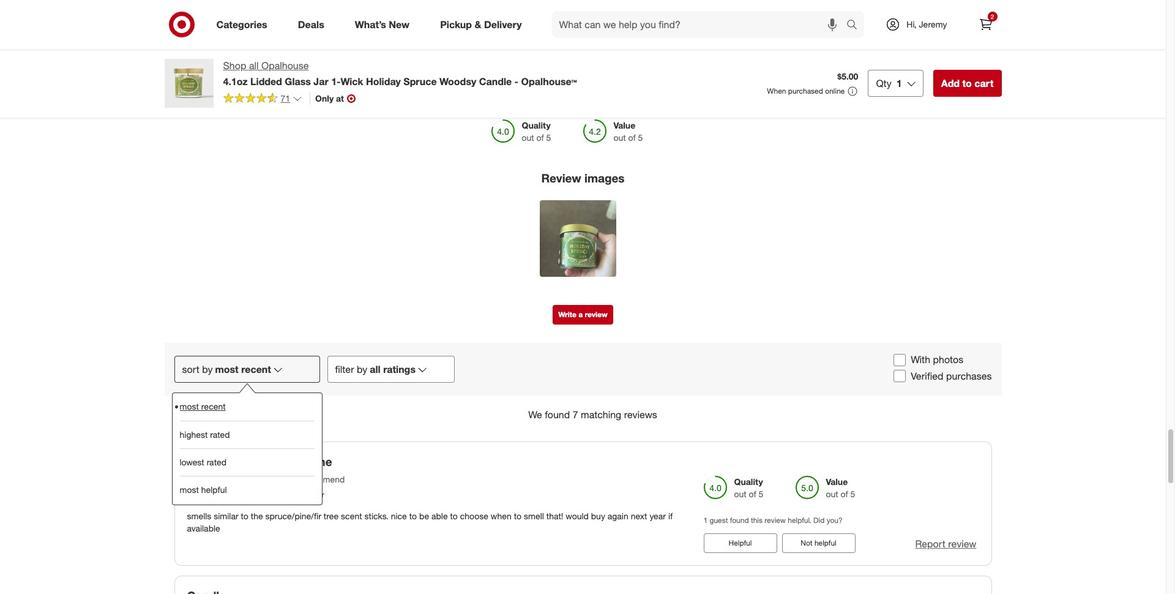 Task type: locate. For each thing, give the bounding box(es) containing it.
- right candle
[[515, 75, 519, 87]]

lowest rated link
[[180, 448, 314, 476]]

1 for 1 %
[[562, 77, 566, 86]]

rated right highest
[[210, 429, 230, 440]]

out down opalhouse™
[[522, 133, 534, 143]]

search button
[[842, 11, 871, 40]]

stars for 4 stars
[[379, 42, 395, 52]]

verified down with
[[911, 370, 944, 382]]

1 for 1 star
[[375, 77, 379, 86]]

0 vertical spatial found
[[545, 408, 570, 421]]

1 guest found this review helpful. did you?
[[704, 516, 843, 525]]

1 vertical spatial found
[[730, 516, 749, 525]]

rated
[[210, 429, 230, 440], [207, 457, 227, 467]]

4.1oz
[[223, 75, 248, 87]]

review right "a"
[[585, 310, 608, 319]]

filter
[[335, 363, 354, 375]]

woodsy
[[440, 75, 477, 87]]

be
[[419, 510, 429, 521]]

quality out of 5
[[522, 120, 551, 143], [735, 477, 764, 499]]

% down 11 %
[[566, 77, 573, 86]]

review inside button
[[585, 310, 608, 319]]

1 horizontal spatial -
[[515, 75, 519, 87]]

0 horizontal spatial -
[[220, 490, 223, 499]]

purchased
[[789, 86, 824, 96]]

out up images
[[614, 133, 626, 143]]

out
[[522, 133, 534, 143], [614, 133, 626, 143], [735, 489, 747, 499], [826, 489, 839, 499]]

verified down the would
[[265, 490, 289, 499]]

0 horizontal spatial all
[[249, 59, 259, 72]]

spruce/pine/fir
[[266, 510, 321, 521]]

quality out of 5 down opalhouse™
[[522, 120, 551, 143]]

recent
[[241, 363, 271, 375], [201, 401, 226, 412]]

helpful left days
[[201, 484, 227, 495]]

79 %
[[560, 31, 575, 40]]

1 vertical spatial value
[[826, 477, 848, 487]]

image of 4.1oz lidded glass jar 1-wick holiday spruce woodsy candle - opalhouse™ image
[[164, 59, 213, 108]]

1 horizontal spatial quality out of 5
[[735, 477, 764, 499]]

wick
[[341, 75, 363, 87]]

nice
[[391, 510, 407, 521]]

quality out of 5 up this
[[735, 477, 764, 499]]

review right this
[[765, 516, 786, 525]]

Verified purchases checkbox
[[894, 370, 906, 382]]

did
[[814, 516, 825, 525]]

most helpful
[[180, 484, 227, 495]]

1 horizontal spatial quality
[[735, 477, 764, 487]]

2 vertical spatial %
[[566, 77, 573, 86]]

would
[[566, 510, 589, 521]]

2 right the jeremy
[[991, 13, 995, 20]]

report
[[916, 537, 946, 550]]

What can we help you find? suggestions appear below search field
[[552, 11, 850, 38]]

With photos checkbox
[[894, 354, 906, 366]]

% up 11 %
[[568, 31, 575, 40]]

1 by from the left
[[202, 363, 213, 375]]

rated for lowest rated
[[207, 457, 227, 467]]

reviews
[[624, 408, 658, 421]]

pickup
[[440, 18, 472, 30]]

4.6
[[608, 30, 642, 60]]

0 vertical spatial all
[[249, 59, 259, 72]]

tree
[[324, 510, 339, 521]]

1
[[375, 77, 379, 86], [562, 77, 566, 86], [897, 77, 902, 89], [704, 516, 708, 525]]

by right "filter"
[[357, 363, 368, 375]]

0 vertical spatial quality
[[522, 120, 551, 131]]

0 horizontal spatial found
[[545, 408, 570, 421]]

71
[[281, 93, 290, 103]]

shop
[[223, 59, 246, 72]]

1 horizontal spatial value
[[826, 477, 848, 487]]

holiday
[[366, 75, 401, 87]]

to inside "button"
[[963, 77, 972, 89]]

most recent link
[[180, 393, 314, 421]]

not
[[801, 538, 813, 547]]

0 vertical spatial value out of 5
[[614, 120, 643, 143]]

report review
[[916, 537, 977, 550]]

1 horizontal spatial recent
[[241, 363, 271, 375]]

0 horizontal spatial by
[[202, 363, 213, 375]]

pickup & delivery link
[[430, 11, 537, 38]]

helpful button
[[704, 533, 777, 553]]

1 vertical spatial %
[[568, 42, 575, 52]]

0 vertical spatial 2
[[991, 13, 995, 20]]

quality down opalhouse™
[[522, 120, 551, 131]]

0 horizontal spatial value out of 5
[[614, 120, 643, 143]]

add to cart button
[[934, 70, 1002, 97]]

value up images
[[614, 120, 636, 131]]

79
[[560, 31, 568, 40]]

1 vertical spatial stars
[[379, 66, 395, 75]]

0 horizontal spatial review
[[585, 310, 608, 319]]

all right shop
[[249, 59, 259, 72]]

1 vertical spatial most
[[180, 401, 199, 412]]

quality up this
[[735, 477, 764, 487]]

to right able at the left bottom of the page
[[450, 510, 458, 521]]

helpful
[[729, 538, 752, 547]]

recent up most recent 'link'
[[241, 363, 271, 375]]

rated right lowest
[[207, 457, 227, 467]]

1 vertical spatial 2
[[373, 66, 377, 75]]

shop all opalhouse 4.1oz lidded glass jar 1-wick holiday spruce woodsy candle - opalhouse™
[[223, 59, 577, 87]]

2 vertical spatial most
[[180, 484, 199, 495]]

to right add
[[963, 77, 972, 89]]

0 horizontal spatial helpful
[[201, 484, 227, 495]]

only at
[[315, 93, 344, 103]]

stars up the star
[[379, 66, 395, 75]]

1 down 11
[[562, 77, 566, 86]]

value out of 5 up images
[[614, 120, 643, 143]]

1 horizontal spatial found
[[730, 516, 749, 525]]

1 vertical spatial review
[[765, 516, 786, 525]]

1 left the guest
[[704, 516, 708, 525]]

the
[[251, 510, 263, 521]]

1 stars from the top
[[379, 42, 395, 52]]

1 right qty
[[897, 77, 902, 89]]

2 up holiday
[[373, 66, 377, 75]]

0 vertical spatial recent
[[241, 363, 271, 375]]

0 vertical spatial review
[[585, 310, 608, 319]]

1 horizontal spatial helpful
[[815, 538, 837, 547]]

most
[[215, 363, 239, 375], [180, 401, 199, 412], [180, 484, 199, 495]]

helpful.
[[788, 516, 812, 525]]

helpful
[[201, 484, 227, 495], [815, 538, 837, 547]]

ago
[[249, 490, 261, 499]]

1 vertical spatial rated
[[207, 457, 227, 467]]

most helpful link
[[180, 476, 314, 503]]

all left ratings
[[370, 363, 381, 375]]

0 vertical spatial rated
[[210, 429, 230, 440]]

sticks.
[[365, 510, 389, 521]]

0 horizontal spatial quality
[[522, 120, 551, 131]]

recent up "highest rated"
[[201, 401, 226, 412]]

2 stars from the top
[[379, 66, 395, 75]]

smells
[[187, 510, 211, 521]]

1 vertical spatial verified
[[265, 490, 289, 499]]

1 vertical spatial quality
[[735, 477, 764, 487]]

0 vertical spatial stars
[[379, 42, 395, 52]]

0 horizontal spatial quality out of 5
[[522, 120, 551, 143]]

by for sort by
[[202, 363, 213, 375]]

1 vertical spatial -
[[220, 490, 223, 499]]

opalhouse
[[261, 59, 309, 72]]

1 for 1 guest found this review helpful. did you?
[[704, 516, 708, 525]]

most up highest
[[180, 401, 199, 412]]

0 horizontal spatial 2
[[373, 66, 377, 75]]

review images
[[542, 171, 625, 185]]

review inside "button"
[[949, 537, 977, 550]]

1 vertical spatial value out of 5
[[826, 477, 856, 499]]

jar
[[314, 75, 329, 87]]

value out of 5 up you?
[[826, 477, 856, 499]]

1 horizontal spatial 2
[[991, 13, 995, 20]]

2 stars
[[373, 66, 395, 75]]

% for 79 %
[[568, 31, 575, 40]]

hi,
[[907, 19, 917, 29]]

most inside 'link'
[[180, 401, 199, 412]]

71 link
[[223, 92, 303, 106]]

sort by most recent
[[182, 363, 271, 375]]

1 horizontal spatial review
[[765, 516, 786, 525]]

- left days
[[220, 490, 223, 499]]

report review button
[[916, 537, 977, 551]]

review right report
[[949, 537, 977, 550]]

this
[[751, 516, 763, 525]]

when
[[491, 510, 512, 521]]

found left 7
[[545, 408, 570, 421]]

1 left the star
[[375, 77, 379, 86]]

most down lowest
[[180, 484, 199, 495]]

most right sort
[[215, 363, 239, 375]]

stars right 4
[[379, 42, 395, 52]]

1 vertical spatial all
[[370, 363, 381, 375]]

helpful right not
[[815, 538, 837, 547]]

available
[[187, 523, 220, 533]]

out up 1 guest found this review helpful. did you?
[[735, 489, 747, 499]]

by right sort
[[202, 363, 213, 375]]

0 vertical spatial -
[[515, 75, 519, 87]]

lidded
[[250, 75, 282, 87]]

review
[[585, 310, 608, 319], [765, 516, 786, 525], [949, 537, 977, 550]]

verified
[[911, 370, 944, 382], [265, 490, 289, 499]]

helpful inside button
[[815, 538, 837, 547]]

2 horizontal spatial review
[[949, 537, 977, 550]]

2
[[991, 13, 995, 20], [373, 66, 377, 75]]

1 vertical spatial helpful
[[815, 538, 837, 547]]

value up you?
[[826, 477, 848, 487]]

0 vertical spatial helpful
[[201, 484, 227, 495]]

lowest
[[180, 457, 204, 467]]

found left this
[[730, 516, 749, 525]]

recommend
[[299, 474, 345, 485]]

2 by from the left
[[357, 363, 368, 375]]

0 horizontal spatial recent
[[201, 401, 226, 412]]

guest review image 1 of 1, zoom in image
[[540, 200, 617, 277]]

% down 79 %
[[568, 42, 575, 52]]

1 horizontal spatial verified
[[911, 370, 944, 382]]

0 vertical spatial %
[[568, 31, 575, 40]]

lowest rated
[[180, 457, 227, 467]]

0 vertical spatial verified
[[911, 370, 944, 382]]

1 horizontal spatial by
[[357, 363, 368, 375]]

with
[[911, 353, 931, 366]]

1 horizontal spatial value out of 5
[[826, 477, 856, 499]]

only
[[315, 93, 334, 103]]

quality
[[522, 120, 551, 131], [735, 477, 764, 487]]

1 vertical spatial recent
[[201, 401, 226, 412]]

0 horizontal spatial value
[[614, 120, 636, 131]]

qty
[[877, 77, 892, 89]]

2 vertical spatial review
[[949, 537, 977, 550]]

%
[[568, 31, 575, 40], [568, 42, 575, 52], [566, 77, 573, 86]]

search
[[842, 19, 871, 32]]

winter
[[187, 454, 222, 468]]

recent inside most recent 'link'
[[201, 401, 226, 412]]

% for 1 %
[[566, 77, 573, 86]]



Task type: describe. For each thing, give the bounding box(es) containing it.
most recent
[[180, 401, 226, 412]]

1 vertical spatial quality out of 5
[[735, 477, 764, 499]]

0 horizontal spatial verified
[[265, 490, 289, 499]]

helpful for most helpful
[[201, 484, 227, 495]]

sort
[[182, 363, 200, 375]]

most for most helpful
[[180, 484, 199, 495]]

winter forest in your home
[[187, 454, 332, 468]]

2 for 2
[[991, 13, 995, 20]]

add
[[942, 77, 960, 89]]

to left smell
[[514, 510, 522, 521]]

- inside the shop all opalhouse 4.1oz lidded glass jar 1-wick holiday spruce woodsy candle - opalhouse™
[[515, 75, 519, 87]]

online
[[826, 86, 845, 96]]

0 vertical spatial most
[[215, 363, 239, 375]]

rated for highest rated
[[210, 429, 230, 440]]

delivery
[[484, 18, 522, 30]]

what's new link
[[345, 11, 425, 38]]

highest rated link
[[180, 421, 314, 448]]

all inside the shop all opalhouse 4.1oz lidded glass jar 1-wick holiday spruce woodsy candle - opalhouse™
[[249, 59, 259, 72]]

what's
[[355, 18, 386, 30]]

$5.00
[[838, 71, 859, 82]]

when
[[768, 86, 787, 96]]

to left 'the'
[[241, 510, 249, 521]]

0 vertical spatial value
[[614, 120, 636, 131]]

% for 11 %
[[568, 42, 575, 52]]

7
[[573, 408, 578, 421]]

what's new
[[355, 18, 410, 30]]

by for filter by
[[357, 363, 368, 375]]

images
[[585, 171, 625, 185]]

4
[[373, 42, 377, 52]]

filter by all ratings
[[335, 363, 416, 375]]

again
[[608, 510, 629, 521]]

in
[[260, 454, 270, 468]]

candle
[[479, 75, 512, 87]]

hi, jeremy
[[907, 19, 948, 29]]

add to cart
[[942, 77, 994, 89]]

if
[[669, 510, 673, 521]]

buy
[[591, 510, 606, 521]]

guest
[[710, 516, 728, 525]]

2 link
[[973, 11, 1000, 38]]

you?
[[827, 516, 843, 525]]

categories
[[216, 18, 267, 30]]

when purchased online
[[768, 86, 845, 96]]

would recommend
[[272, 474, 345, 485]]

1 %
[[562, 77, 573, 86]]

verified purchases
[[911, 370, 992, 382]]

we
[[529, 408, 542, 421]]

next
[[631, 510, 648, 521]]

2 for 2 stars
[[373, 66, 377, 75]]

11
[[560, 42, 568, 52]]

write
[[559, 310, 577, 319]]

categories link
[[206, 11, 283, 38]]

mreviews
[[187, 490, 218, 499]]

choose
[[460, 510, 489, 521]]

purchaser
[[291, 490, 324, 499]]

out up you?
[[826, 489, 839, 499]]

highest rated
[[180, 429, 230, 440]]

we found 7 matching reviews
[[529, 408, 658, 421]]

jeremy
[[920, 19, 948, 29]]

write a review
[[559, 310, 608, 319]]

photos
[[934, 353, 964, 366]]

1 horizontal spatial all
[[370, 363, 381, 375]]

a
[[579, 310, 583, 319]]

&
[[475, 18, 482, 30]]

opalhouse™
[[521, 75, 577, 87]]

most for most recent
[[180, 401, 199, 412]]

with photos
[[911, 353, 964, 366]]

would
[[272, 474, 296, 485]]

pickup & delivery
[[440, 18, 522, 30]]

days
[[231, 490, 247, 499]]

0 vertical spatial quality out of 5
[[522, 120, 551, 143]]

able
[[432, 510, 448, 521]]

1 star
[[375, 77, 393, 86]]

not helpful button
[[782, 533, 856, 553]]

at
[[336, 93, 344, 103]]

4 stars
[[373, 42, 395, 52]]

purchases
[[947, 370, 992, 382]]

ratings
[[383, 363, 416, 375]]

smells similar to the spruce/pine/fir tree scent sticks. nice to be able to choose when to smell that! would buy again next year if available
[[187, 510, 673, 533]]

helpful for not helpful
[[815, 538, 837, 547]]

stars for 2 stars
[[379, 66, 395, 75]]

new
[[389, 18, 410, 30]]

spruce
[[404, 75, 437, 87]]

that!
[[547, 510, 564, 521]]

year
[[650, 510, 666, 521]]

matching
[[581, 408, 622, 421]]

to left be
[[410, 510, 417, 521]]

glass
[[285, 75, 311, 87]]

1-
[[331, 75, 341, 87]]

deals link
[[288, 11, 340, 38]]



Task type: vqa. For each thing, say whether or not it's contained in the screenshot.
Case to the left
no



